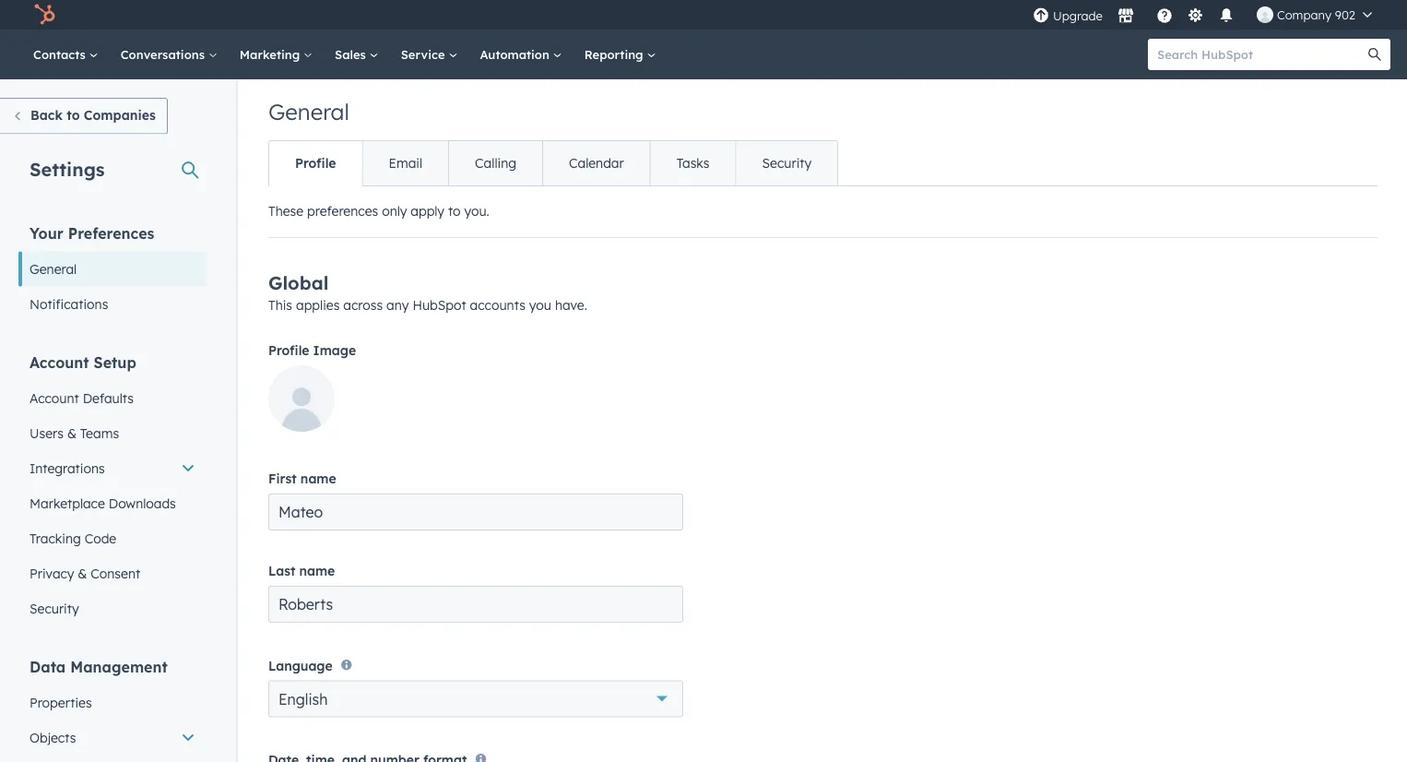 Task type: locate. For each thing, give the bounding box(es) containing it.
menu containing company 902
[[1031, 0, 1386, 30]]

this
[[268, 297, 293, 313]]

marketing link
[[229, 30, 324, 79]]

accounts
[[470, 297, 526, 313]]

2 account from the top
[[30, 390, 79, 406]]

hubspot image
[[33, 4, 55, 26]]

language
[[268, 657, 333, 673]]

0 vertical spatial to
[[67, 107, 80, 123]]

0 vertical spatial name
[[301, 471, 336, 487]]

service
[[401, 47, 449, 62]]

account up users
[[30, 390, 79, 406]]

account setup element
[[18, 352, 207, 626]]

security link
[[736, 141, 838, 185], [18, 591, 207, 626]]

0 vertical spatial account
[[30, 353, 89, 371]]

account for account defaults
[[30, 390, 79, 406]]

tracking code link
[[18, 521, 207, 556]]

data
[[30, 657, 66, 676]]

1 vertical spatial general
[[30, 261, 77, 277]]

name right last
[[299, 563, 335, 579]]

0 horizontal spatial security
[[30, 600, 79, 616]]

account setup
[[30, 353, 136, 371]]

to left "you."
[[448, 203, 461, 219]]

sales link
[[324, 30, 390, 79]]

teams
[[80, 425, 119, 441]]

1 account from the top
[[30, 353, 89, 371]]

notifications button
[[1211, 0, 1243, 30]]

profile left image
[[268, 342, 310, 358]]

name for last name
[[299, 563, 335, 579]]

english
[[279, 690, 328, 708]]

have.
[[555, 297, 588, 313]]

profile inside profile link
[[295, 155, 336, 171]]

1 vertical spatial profile
[[268, 342, 310, 358]]

general down your
[[30, 261, 77, 277]]

to
[[67, 107, 80, 123], [448, 203, 461, 219]]

global
[[268, 271, 329, 294]]

name for first name
[[301, 471, 336, 487]]

defaults
[[83, 390, 134, 406]]

these preferences only apply to you.
[[268, 203, 490, 219]]

1 vertical spatial security
[[30, 600, 79, 616]]

companies
[[84, 107, 156, 123]]

0 vertical spatial security
[[763, 155, 812, 171]]

users & teams
[[30, 425, 119, 441]]

setup
[[94, 353, 136, 371]]

marketplace
[[30, 495, 105, 511]]

first
[[268, 471, 297, 487]]

1 vertical spatial name
[[299, 563, 335, 579]]

1 horizontal spatial security
[[763, 155, 812, 171]]

you
[[529, 297, 552, 313]]

contacts
[[33, 47, 89, 62]]

profile up preferences
[[295, 155, 336, 171]]

sales
[[335, 47, 370, 62]]

tasks
[[677, 155, 710, 171]]

calendar link
[[543, 141, 650, 185]]

help button
[[1150, 0, 1181, 30]]

profile
[[295, 155, 336, 171], [268, 342, 310, 358]]

1 vertical spatial account
[[30, 390, 79, 406]]

account up account defaults
[[30, 353, 89, 371]]

& right users
[[67, 425, 77, 441]]

mateo roberts image
[[1258, 6, 1274, 23]]

security inside navigation
[[763, 155, 812, 171]]

0 vertical spatial security link
[[736, 141, 838, 185]]

0 horizontal spatial general
[[30, 261, 77, 277]]

1 horizontal spatial security link
[[736, 141, 838, 185]]

to right back
[[67, 107, 80, 123]]

privacy & consent
[[30, 565, 140, 581]]

settings link
[[1185, 5, 1208, 24]]

0 vertical spatial &
[[67, 425, 77, 441]]

notifications
[[30, 296, 108, 312]]

name right first
[[301, 471, 336, 487]]

account defaults link
[[18, 381, 207, 416]]

1 vertical spatial to
[[448, 203, 461, 219]]

integrations button
[[18, 451, 207, 486]]

0 vertical spatial general
[[268, 98, 350, 125]]

these
[[268, 203, 304, 219]]

preferences
[[68, 224, 154, 242]]

0 vertical spatial profile
[[295, 155, 336, 171]]

1 horizontal spatial &
[[78, 565, 87, 581]]

edit button
[[268, 365, 335, 438]]

1 horizontal spatial general
[[268, 98, 350, 125]]

tracking code
[[30, 530, 116, 546]]

account
[[30, 353, 89, 371], [30, 390, 79, 406]]

security
[[763, 155, 812, 171], [30, 600, 79, 616]]

1 vertical spatial &
[[78, 565, 87, 581]]

back to companies link
[[0, 98, 168, 134]]

management
[[70, 657, 168, 676]]

privacy
[[30, 565, 74, 581]]

preferences
[[307, 203, 378, 219]]

code
[[85, 530, 116, 546]]

upgrade image
[[1033, 8, 1050, 24]]

last name
[[268, 563, 335, 579]]

hubspot link
[[22, 4, 69, 26]]

general
[[268, 98, 350, 125], [30, 261, 77, 277]]

general up profile link
[[268, 98, 350, 125]]

1 vertical spatial security link
[[18, 591, 207, 626]]

objects
[[30, 729, 76, 746]]

marketplaces button
[[1107, 0, 1146, 30]]

apply
[[411, 203, 445, 219]]

0 horizontal spatial &
[[67, 425, 77, 441]]

& right privacy
[[78, 565, 87, 581]]

1 horizontal spatial to
[[448, 203, 461, 219]]

profile image
[[268, 342, 356, 358]]

upgrade
[[1054, 8, 1103, 24]]

calling link
[[449, 141, 543, 185]]

navigation
[[268, 140, 839, 186]]

menu
[[1031, 0, 1386, 30]]

hubspot
[[413, 297, 467, 313]]

last
[[268, 563, 296, 579]]

you.
[[464, 203, 490, 219]]



Task type: describe. For each thing, give the bounding box(es) containing it.
security inside account setup element
[[30, 600, 79, 616]]

privacy & consent link
[[18, 556, 207, 591]]

profile for profile image
[[268, 342, 310, 358]]

account for account setup
[[30, 353, 89, 371]]

marketing
[[240, 47, 304, 62]]

users
[[30, 425, 64, 441]]

reporting link
[[574, 30, 668, 79]]

search button
[[1360, 39, 1391, 70]]

& for privacy
[[78, 565, 87, 581]]

general link
[[18, 251, 207, 286]]

tracking
[[30, 530, 81, 546]]

across
[[344, 297, 383, 313]]

downloads
[[109, 495, 176, 511]]

automation
[[480, 47, 553, 62]]

marketplace downloads
[[30, 495, 176, 511]]

& for users
[[67, 425, 77, 441]]

search image
[[1369, 48, 1382, 61]]

0 horizontal spatial security link
[[18, 591, 207, 626]]

company
[[1278, 7, 1332, 22]]

global this applies across any hubspot accounts you have.
[[268, 271, 588, 313]]

english button
[[268, 680, 684, 717]]

back to companies
[[30, 107, 156, 123]]

902
[[1336, 7, 1356, 22]]

applies
[[296, 297, 340, 313]]

Search HubSpot search field
[[1149, 39, 1375, 70]]

Last name text field
[[268, 586, 684, 623]]

notifications image
[[1219, 8, 1235, 25]]

email link
[[362, 141, 449, 185]]

reporting
[[585, 47, 647, 62]]

email
[[389, 155, 423, 171]]

First name text field
[[268, 494, 684, 531]]

help image
[[1157, 8, 1174, 25]]

integrations
[[30, 460, 105, 476]]

data management element
[[18, 656, 207, 762]]

your preferences
[[30, 224, 154, 242]]

objects button
[[18, 720, 207, 755]]

your
[[30, 224, 63, 242]]

calling
[[475, 155, 517, 171]]

marketplace downloads link
[[18, 486, 207, 521]]

users & teams link
[[18, 416, 207, 451]]

account defaults
[[30, 390, 134, 406]]

company 902 button
[[1246, 0, 1384, 30]]

tasks link
[[650, 141, 736, 185]]

properties link
[[18, 685, 207, 720]]

service link
[[390, 30, 469, 79]]

data management
[[30, 657, 168, 676]]

consent
[[91, 565, 140, 581]]

profile link
[[269, 141, 362, 185]]

general inside the general link
[[30, 261, 77, 277]]

conversations
[[121, 47, 208, 62]]

settings
[[30, 157, 105, 180]]

properties
[[30, 694, 92, 710]]

back
[[30, 107, 63, 123]]

company 902
[[1278, 7, 1356, 22]]

marketplaces image
[[1118, 8, 1135, 25]]

settings image
[[1188, 8, 1204, 24]]

conversations link
[[110, 30, 229, 79]]

image
[[313, 342, 356, 358]]

any
[[387, 297, 409, 313]]

notifications link
[[18, 286, 207, 322]]

first name
[[268, 471, 336, 487]]

only
[[382, 203, 407, 219]]

profile for profile
[[295, 155, 336, 171]]

your preferences element
[[18, 223, 207, 322]]

0 horizontal spatial to
[[67, 107, 80, 123]]

calendar
[[569, 155, 624, 171]]

navigation containing profile
[[268, 140, 839, 186]]

automation link
[[469, 30, 574, 79]]

contacts link
[[22, 30, 110, 79]]



Task type: vqa. For each thing, say whether or not it's contained in the screenshot.
Studios
no



